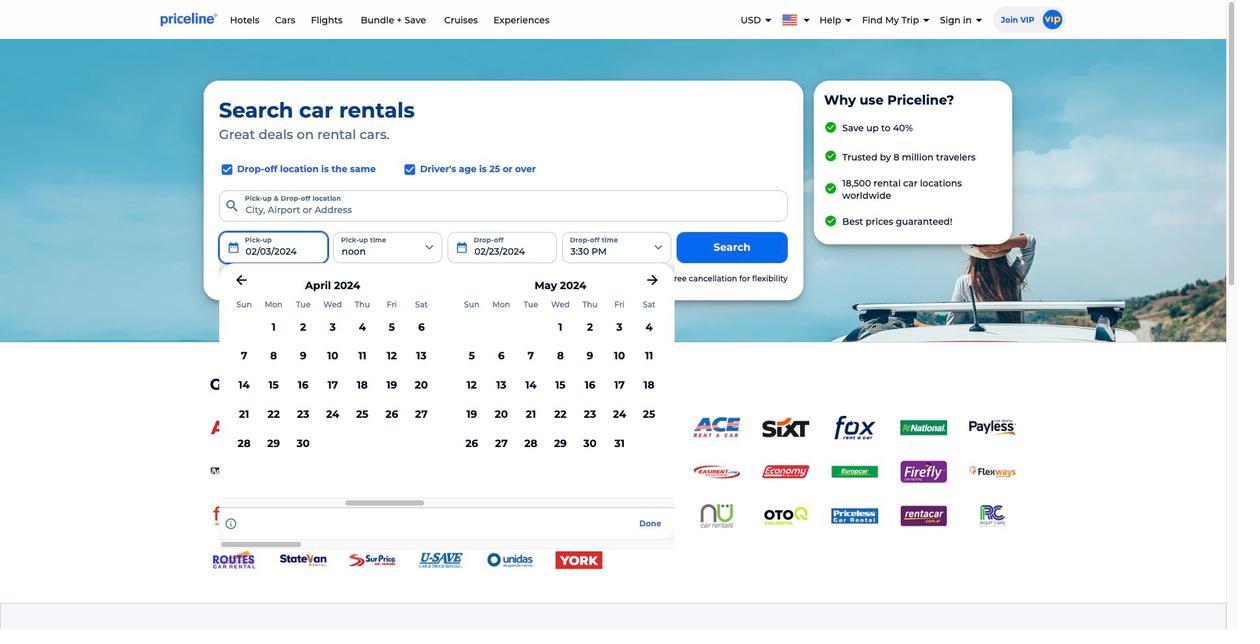 Task type: locate. For each thing, give the bounding box(es) containing it.
europcar image
[[831, 461, 878, 484]]

calendar image
[[456, 241, 469, 254]]

enterprise image
[[417, 417, 464, 440]]

right cars image
[[969, 505, 1016, 528]]

rentacar image
[[900, 505, 947, 528]]

priceline.com home image
[[160, 12, 217, 27]]

show may 2024 image
[[644, 272, 660, 288]]

state van rental image
[[279, 549, 326, 573]]

nü image
[[693, 505, 740, 528]]

nextcar image
[[624, 505, 671, 528]]

fox image
[[831, 417, 878, 440]]

firefly image
[[900, 461, 947, 484]]

york image
[[555, 549, 602, 573]]

infinity image
[[348, 505, 395, 528]]

routes image
[[210, 549, 257, 573]]

kyte image
[[417, 505, 464, 528]]

otoq image
[[762, 505, 809, 528]]

vip badge icon image
[[1043, 10, 1062, 29]]

dollar image
[[486, 417, 533, 440]]

surprice image
[[348, 549, 395, 573]]

national image
[[900, 417, 947, 440]]

alamo image
[[555, 417, 602, 440]]

midway image
[[555, 505, 602, 528]]

en us image
[[782, 12, 803, 26]]



Task type: vqa. For each thing, say whether or not it's contained in the screenshot.
Drop-off Field
yes



Task type: describe. For each thing, give the bounding box(es) containing it.
sixt image
[[762, 417, 809, 440]]

thrifty image
[[624, 417, 671, 440]]

ace image
[[693, 417, 740, 440]]

budget image
[[279, 417, 326, 440]]

priceless image
[[831, 505, 878, 528]]

economy image
[[762, 461, 809, 484]]

flexways image
[[969, 461, 1016, 484]]

calendar image
[[227, 241, 240, 254]]

payless image
[[969, 420, 1016, 437]]

foco image
[[210, 505, 257, 528]]

Drop-off field
[[448, 232, 557, 263]]

unidas image
[[486, 549, 533, 573]]

u save image
[[417, 549, 464, 573]]

City, Airport or Address text field
[[219, 191, 788, 222]]

Pick-up field
[[219, 232, 328, 263]]

easirent image
[[693, 461, 740, 484]]

mex image
[[486, 505, 533, 528]]

green motion image
[[279, 505, 326, 528]]

show february 2024 image
[[233, 272, 249, 288]]

advantage image
[[210, 461, 257, 484]]

avis image
[[210, 417, 257, 440]]

hertz image
[[348, 417, 395, 440]]



